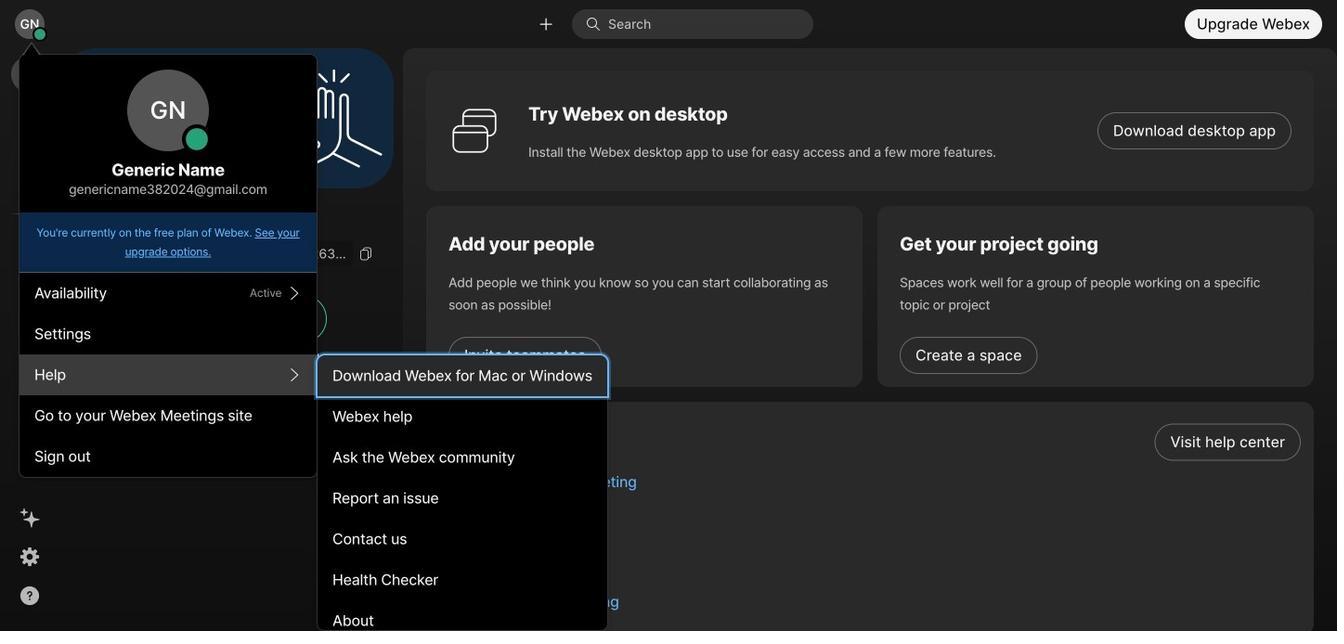 Task type: locate. For each thing, give the bounding box(es) containing it.
list item
[[436, 423, 1314, 463], [436, 463, 1314, 502], [436, 502, 1314, 542], [436, 542, 1314, 582], [436, 582, 1314, 622]]

navigation
[[0, 48, 59, 632]]

contact us menu item
[[318, 519, 607, 560]]

help menu
[[318, 356, 607, 632]]

4 list item from the top
[[436, 542, 1314, 582]]

None text field
[[74, 241, 353, 267]]

sign out menu item
[[20, 437, 317, 477]]

profile settings menu menu bar
[[20, 273, 608, 632]]



Task type: vqa. For each thing, say whether or not it's contained in the screenshot.
Appearance tab
no



Task type: describe. For each thing, give the bounding box(es) containing it.
webex tab list
[[11, 56, 48, 255]]

set status menu item
[[20, 273, 317, 314]]

arrow right_16 image
[[287, 368, 302, 383]]

webex help menu item
[[318, 397, 607, 437]]

help menu item
[[20, 355, 317, 396]]

2 list item from the top
[[436, 463, 1314, 502]]

go to your webex meetings site menu item
[[20, 396, 317, 437]]

about menu item
[[318, 601, 607, 632]]

ask the webex community menu item
[[318, 437, 607, 478]]

two hands high fiving image
[[278, 63, 389, 174]]

1 list item from the top
[[436, 423, 1314, 463]]

arrow right_16 image
[[287, 286, 302, 301]]

5 list item from the top
[[436, 582, 1314, 622]]

report an issue menu item
[[318, 478, 607, 519]]

3 list item from the top
[[436, 502, 1314, 542]]

settings menu item
[[20, 314, 317, 355]]

health checker menu item
[[318, 560, 607, 601]]



